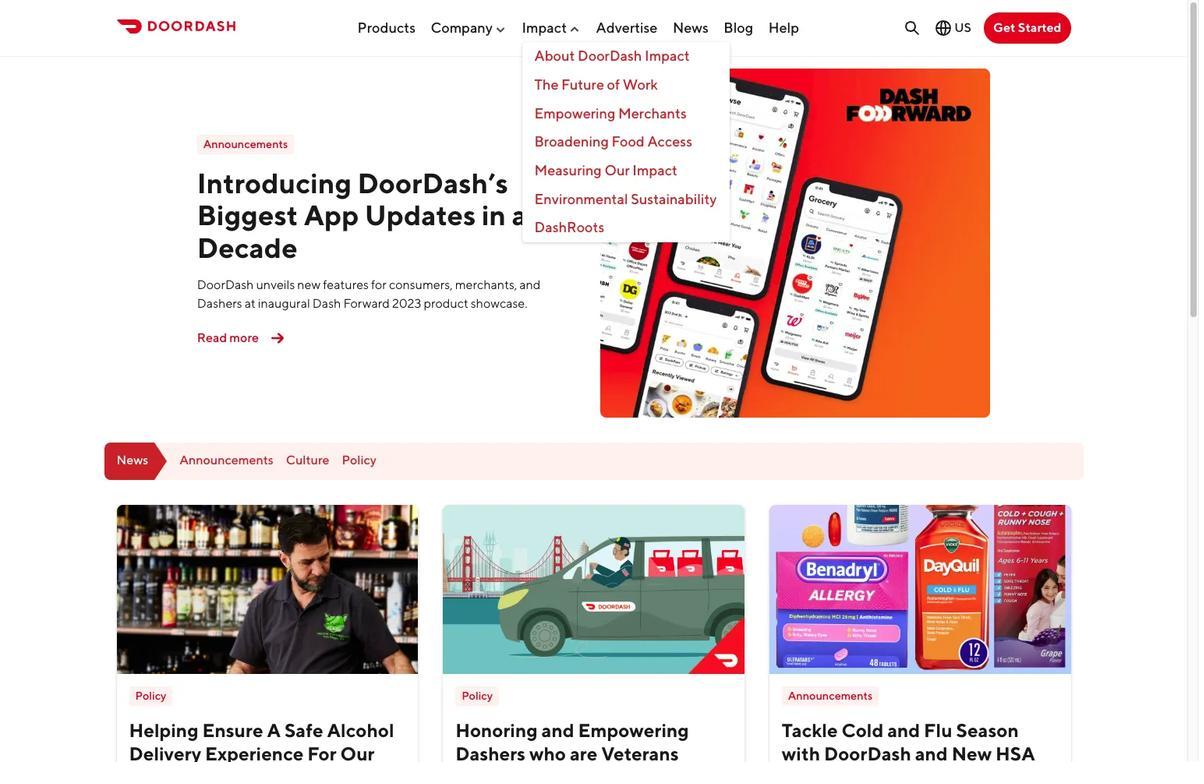 Task type: locate. For each thing, give the bounding box(es) containing it.
dashers
[[197, 297, 242, 311], [456, 743, 526, 763]]

more
[[230, 331, 259, 346]]

1 vertical spatial news link
[[104, 443, 167, 480]]

access
[[648, 134, 693, 150]]

dashers inside the honoring and empowering dashers who are veterans
[[456, 743, 526, 763]]

1 vertical spatial impact
[[645, 48, 690, 64]]

0 horizontal spatial news
[[117, 454, 148, 468]]

0 horizontal spatial policy
[[135, 690, 167, 703]]

empowering
[[535, 105, 616, 121], [578, 720, 689, 742]]

about doordash impact link
[[522, 42, 730, 71]]

1 vertical spatial announcements link
[[180, 454, 274, 469]]

0 vertical spatial dashers
[[197, 297, 242, 311]]

a
[[267, 720, 281, 742]]

0 vertical spatial doordash
[[578, 48, 642, 64]]

cold
[[842, 720, 884, 742]]

dash
[[313, 297, 341, 311]]

globe line image
[[935, 19, 954, 37]]

dashers down honoring
[[456, 743, 526, 763]]

announcements link
[[197, 135, 294, 154], [180, 454, 274, 469], [782, 687, 879, 706]]

policy link up honoring
[[456, 687, 499, 706]]

doordash
[[578, 48, 642, 64], [197, 278, 254, 293], [825, 743, 912, 763]]

policy link right culture 'link'
[[342, 454, 377, 469]]

policy for honoring and empowering dashers who are veterans
[[462, 690, 493, 703]]

0 vertical spatial announcements link
[[197, 135, 294, 154]]

1 vertical spatial dashers
[[456, 743, 526, 763]]

0 vertical spatial announcements
[[203, 138, 288, 151]]

biggest
[[197, 198, 298, 232]]

the future of work link
[[522, 71, 730, 100]]

2 vertical spatial doordash
[[825, 743, 912, 763]]

news link
[[673, 13, 709, 42], [104, 443, 167, 480]]

products link
[[358, 13, 416, 42]]

tackle
[[782, 720, 838, 742]]

tackle cold and flu season with doordash and new hs
[[782, 720, 1036, 763]]

advertise
[[596, 19, 658, 36]]

products
[[358, 19, 416, 36]]

policy up helping
[[135, 690, 167, 703]]

doordash unveils new features for consumers, merchants, and dashers at inaugural dash forward 2023 product showcase.
[[197, 278, 541, 311]]

food
[[612, 134, 645, 150]]

1 horizontal spatial doordash
[[578, 48, 642, 64]]

1 horizontal spatial policy link
[[342, 454, 377, 469]]

decade
[[197, 231, 298, 264]]

doordash's
[[358, 166, 509, 200]]

are
[[570, 743, 598, 763]]

announcements link for culture
[[180, 454, 274, 469]]

environmental sustainability
[[535, 191, 717, 207]]

doordash up of
[[578, 48, 642, 64]]

empowering up broadening
[[535, 105, 616, 121]]

1 vertical spatial announcements
[[180, 454, 274, 468]]

image (27) image
[[600, 69, 991, 418]]

0 vertical spatial news link
[[673, 13, 709, 42]]

2 horizontal spatial policy
[[462, 690, 493, 703]]

news
[[673, 19, 709, 36], [117, 454, 148, 468]]

2 horizontal spatial policy link
[[456, 687, 499, 706]]

policy right culture
[[342, 454, 377, 468]]

help link
[[769, 13, 800, 42]]

policy link for helping ensure a safe alcohol delivery experience for ou
[[129, 687, 173, 706]]

0 horizontal spatial doordash
[[197, 278, 254, 293]]

2 horizontal spatial doordash
[[825, 743, 912, 763]]

new
[[297, 278, 321, 293]]

0 horizontal spatial policy link
[[129, 687, 173, 706]]

announcements link for introducing doordash's biggest app updates in a decade
[[197, 135, 294, 154]]

started
[[1019, 20, 1062, 35]]

doordash down the cold
[[825, 743, 912, 763]]

forward
[[344, 297, 390, 311]]

and down flu
[[916, 743, 948, 763]]

impact for about doordash impact
[[645, 48, 690, 64]]

policy link up helping
[[129, 687, 173, 706]]

impact up about
[[522, 19, 567, 36]]

0 vertical spatial empowering
[[535, 105, 616, 121]]

policy link for honoring and empowering dashers who are veterans
[[456, 687, 499, 706]]

policy up honoring
[[462, 690, 493, 703]]

measuring
[[535, 162, 602, 179]]

impact
[[522, 19, 567, 36], [645, 48, 690, 64], [633, 162, 678, 179]]

empowering up veterans
[[578, 720, 689, 742]]

impact up work
[[645, 48, 690, 64]]

doordash up at
[[197, 278, 254, 293]]

1 vertical spatial doordash
[[197, 278, 254, 293]]

and
[[520, 278, 541, 293], [542, 720, 575, 742], [888, 720, 921, 742], [916, 743, 948, 763]]

broadening
[[535, 134, 609, 150]]

dashers left at
[[197, 297, 242, 311]]

us
[[955, 20, 972, 35]]

alcohol merchant packages liquor at the counter image
[[117, 505, 418, 675]]

delivery
[[129, 743, 201, 763]]

get started
[[994, 20, 1062, 35]]

flu
[[925, 720, 953, 742]]

and up showcase.
[[520, 278, 541, 293]]

policy for helping ensure a safe alcohol delivery experience for ou
[[135, 690, 167, 703]]

the
[[535, 76, 559, 93]]

introducing doordash's biggest app updates in a decade
[[197, 166, 527, 264]]

0 vertical spatial news
[[673, 19, 709, 36]]

about doordash impact
[[535, 48, 690, 64]]

consumers,
[[389, 278, 453, 293]]

0 horizontal spatial dashers
[[197, 297, 242, 311]]

company
[[431, 19, 493, 36]]

policy link
[[342, 454, 377, 469], [129, 687, 173, 706], [456, 687, 499, 706]]

1 vertical spatial empowering
[[578, 720, 689, 742]]

at
[[245, 297, 256, 311]]

2 vertical spatial announcements link
[[782, 687, 879, 706]]

1 horizontal spatial dashers
[[456, 743, 526, 763]]

2 vertical spatial impact
[[633, 162, 678, 179]]

helping ensure a safe alcohol delivery experience for ou
[[129, 720, 394, 763]]

and left flu
[[888, 720, 921, 742]]

blog link
[[724, 13, 754, 42]]

impact down access at the top right
[[633, 162, 678, 179]]

arrow right image
[[265, 326, 290, 351]]

a
[[512, 198, 527, 232]]

announcements
[[203, 138, 288, 151], [180, 454, 274, 468], [789, 690, 873, 703]]

policy
[[342, 454, 377, 468], [135, 690, 167, 703], [462, 690, 493, 703]]

1 horizontal spatial news
[[673, 19, 709, 36]]

merchants
[[619, 105, 687, 121]]

1 vertical spatial news
[[117, 454, 148, 468]]

0 horizontal spatial news link
[[104, 443, 167, 480]]

and up who
[[542, 720, 575, 742]]

company link
[[431, 13, 507, 42]]



Task type: describe. For each thing, give the bounding box(es) containing it.
broadening food access
[[535, 134, 693, 150]]

empowering merchants
[[535, 105, 687, 121]]

read more
[[197, 331, 259, 346]]

vets day 2023 image
[[443, 505, 745, 675]]

measuring our impact link
[[522, 157, 730, 186]]

work
[[623, 76, 658, 93]]

measuring our impact
[[535, 162, 678, 179]]

and inside doordash unveils new features for consumers, merchants, and dashers at inaugural dash forward 2023 product showcase.
[[520, 278, 541, 293]]

helping
[[129, 720, 199, 742]]

app
[[304, 198, 359, 232]]

the future of work
[[535, 76, 658, 93]]

of
[[607, 76, 620, 93]]

safe
[[285, 720, 323, 742]]

for
[[308, 743, 337, 763]]

blog
[[724, 19, 754, 36]]

product
[[424, 297, 469, 311]]

merchants,
[[455, 278, 517, 293]]

empowering merchants link
[[522, 100, 730, 128]]

read
[[197, 331, 227, 346]]

about
[[535, 48, 575, 64]]

environmental sustainability link
[[522, 186, 730, 214]]

0 vertical spatial impact
[[522, 19, 567, 36]]

dashroots link
[[522, 214, 730, 243]]

inaugural
[[258, 297, 310, 311]]

alcohol
[[327, 720, 394, 742]]

dashers inside doordash unveils new features for consumers, merchants, and dashers at inaugural dash forward 2023 product showcase.
[[197, 297, 242, 311]]

veterans
[[602, 743, 679, 763]]

updates
[[365, 198, 476, 232]]

in
[[482, 198, 506, 232]]

introducing doordash's biggest app updates in a decade link
[[197, 166, 527, 264]]

2 vertical spatial announcements
[[789, 690, 873, 703]]

features
[[323, 278, 369, 293]]

environmental
[[535, 191, 628, 207]]

honoring and empowering dashers who are veterans
[[456, 720, 689, 763]]

experience
[[205, 743, 304, 763]]

honoring
[[456, 720, 538, 742]]

get
[[994, 20, 1016, 35]]

ensure
[[202, 720, 263, 742]]

news for "news" link to the right
[[673, 19, 709, 36]]

culture
[[286, 454, 330, 468]]

and inside the honoring and empowering dashers who are veterans
[[542, 720, 575, 742]]

doordash inside doordash unveils new features for consumers, merchants, and dashers at inaugural dash forward 2023 product showcase.
[[197, 278, 254, 293]]

with
[[782, 743, 821, 763]]

help
[[769, 19, 800, 36]]

unveils
[[256, 278, 295, 293]]

culture link
[[286, 454, 330, 469]]

broadening food access link
[[522, 128, 730, 157]]

doordash health image
[[770, 505, 1072, 675]]

showcase.
[[471, 297, 528, 311]]

sustainability
[[631, 191, 717, 207]]

doordash inside tackle cold and flu season with doordash and new hs
[[825, 743, 912, 763]]

1 horizontal spatial news link
[[673, 13, 709, 42]]

get started button
[[985, 12, 1072, 44]]

dashroots
[[535, 220, 605, 236]]

empowering inside the honoring and empowering dashers who are veterans
[[578, 720, 689, 742]]

1 horizontal spatial policy
[[342, 454, 377, 468]]

future
[[562, 76, 605, 93]]

season
[[957, 720, 1019, 742]]

news for the left "news" link
[[117, 454, 148, 468]]

impact for measuring our impact
[[633, 162, 678, 179]]

advertise link
[[596, 13, 658, 42]]

announcements for introducing doordash's biggest app updates in a decade
[[203, 138, 288, 151]]

who
[[530, 743, 566, 763]]

new
[[952, 743, 992, 763]]

our
[[605, 162, 630, 179]]

announcements for culture
[[180, 454, 274, 468]]

for
[[371, 278, 387, 293]]

2023
[[392, 297, 422, 311]]

introducing
[[197, 166, 352, 200]]

impact link
[[522, 13, 581, 42]]



Task type: vqa. For each thing, say whether or not it's contained in the screenshot.
their
no



